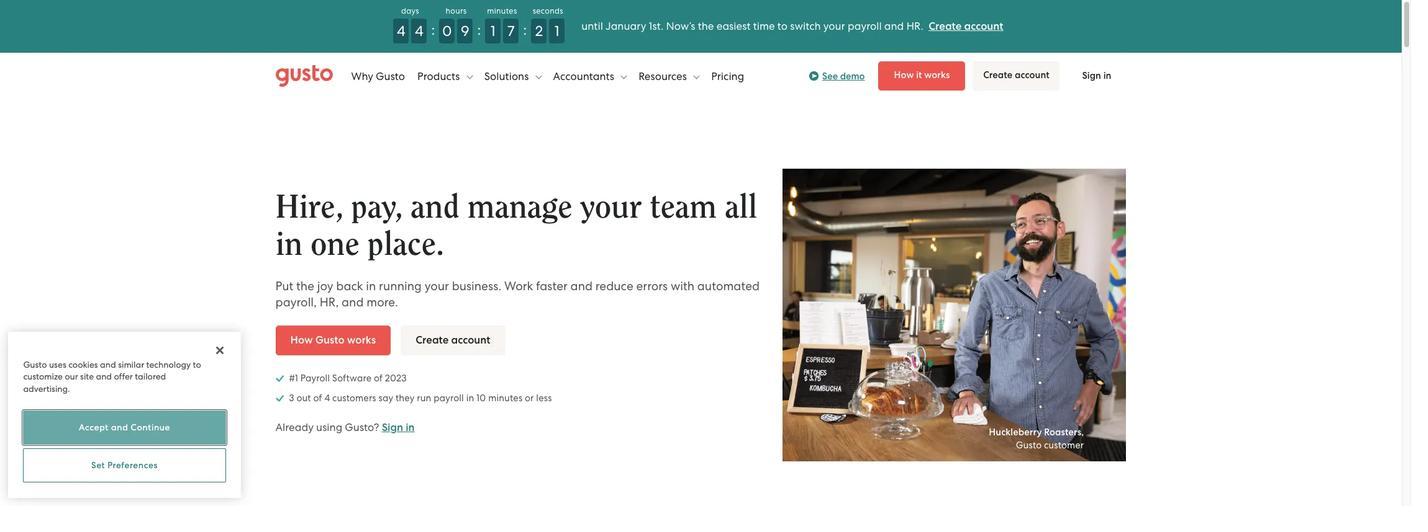 Task type: locate. For each thing, give the bounding box(es) containing it.
0 vertical spatial how
[[894, 70, 914, 81]]

1 vertical spatial sign
[[382, 421, 403, 435]]

and
[[884, 20, 904, 32], [411, 191, 459, 224], [571, 279, 593, 294], [342, 295, 364, 310], [100, 360, 116, 370], [96, 372, 112, 382], [111, 423, 128, 433]]

2 horizontal spatial :
[[523, 21, 527, 39]]

1 horizontal spatial to
[[778, 20, 788, 32]]

0 vertical spatial payroll
[[848, 20, 882, 32]]

2 : from the left
[[477, 21, 481, 39]]

until
[[582, 20, 603, 32]]

back
[[336, 279, 363, 294]]

0 vertical spatial sign in link
[[1067, 62, 1126, 90]]

products button
[[417, 57, 473, 95]]

1 horizontal spatial account
[[964, 20, 1003, 33]]

0 vertical spatial create account link
[[929, 20, 1003, 33]]

software
[[332, 373, 372, 384]]

how left it at the right top of the page
[[894, 70, 914, 81]]

the inside until january 1st. now's the easiest time to switch your payroll and hr. create account
[[698, 20, 714, 32]]

sign
[[1082, 70, 1101, 81], [382, 421, 403, 435]]

account inside main element
[[1015, 70, 1050, 81]]

to right time
[[778, 20, 788, 32]]

0 vertical spatial account
[[964, 20, 1003, 33]]

0 horizontal spatial your
[[425, 279, 449, 294]]

1 horizontal spatial works
[[924, 70, 950, 81]]

place.
[[367, 228, 444, 261]]

0 horizontal spatial sign in link
[[382, 421, 415, 435]]

accountants
[[553, 70, 617, 82]]

gusto down huckleberry
[[1016, 441, 1042, 452]]

team
[[650, 191, 717, 224]]

0 horizontal spatial 0
[[442, 22, 452, 40]]

the inside put the joy back in running your business. work faster and reduce errors with automated payroll, hr, and more.
[[296, 279, 314, 294]]

put the joy back in running your business. work faster and reduce errors with automated payroll, hr, and more.
[[275, 279, 760, 310]]

3 out of 4 customers say they run payroll in 10 minutes or less
[[287, 393, 552, 404]]

see demo link
[[809, 69, 865, 84]]

reduce
[[595, 279, 633, 294]]

and right faster
[[571, 279, 593, 294]]

all
[[725, 191, 757, 224]]

1 vertical spatial the
[[296, 279, 314, 294]]

0
[[442, 22, 452, 40], [552, 22, 562, 40]]

your inside put the joy back in running your business. work faster and reduce errors with automated payroll, hr, and more.
[[425, 279, 449, 294]]

0 vertical spatial works
[[924, 70, 950, 81]]

to inside until january 1st. now's the easiest time to switch your payroll and hr. create account
[[778, 20, 788, 32]]

of right out
[[313, 393, 322, 404]]

0 horizontal spatial account
[[451, 334, 490, 347]]

hours
[[446, 6, 467, 16]]

technology
[[146, 360, 191, 370]]

until january 1st. now's the easiest time to switch your payroll and hr. create account
[[582, 20, 1003, 33]]

2 horizontal spatial account
[[1015, 70, 1050, 81]]

1 vertical spatial account
[[1015, 70, 1050, 81]]

minutes up 1
[[487, 6, 517, 16]]

works right it at the right top of the page
[[924, 70, 950, 81]]

how
[[894, 70, 914, 81], [290, 334, 313, 347]]

0 right 2
[[552, 22, 562, 40]]

how for how it works
[[894, 70, 914, 81]]

and right site
[[96, 372, 112, 382]]

1 horizontal spatial your
[[580, 191, 642, 224]]

1 horizontal spatial payroll
[[848, 20, 882, 32]]

gusto right 'why'
[[376, 70, 405, 82]]

2 horizontal spatial 4
[[415, 22, 424, 40]]

gusto?
[[345, 421, 379, 434]]

0 horizontal spatial to
[[193, 360, 201, 370]]

payroll right "run"
[[434, 393, 464, 404]]

in
[[1103, 70, 1111, 81], [275, 228, 303, 261], [366, 279, 376, 294], [466, 393, 474, 404], [406, 421, 415, 435]]

and right accept on the left of the page
[[111, 423, 128, 433]]

easiest
[[717, 20, 751, 32]]

and down the back at the bottom of the page
[[342, 295, 364, 310]]

2 vertical spatial your
[[425, 279, 449, 294]]

create account inside main element
[[983, 70, 1050, 81]]

2 horizontal spatial create
[[983, 70, 1013, 81]]

manage
[[467, 191, 572, 224]]

1 horizontal spatial :
[[477, 21, 481, 39]]

advertising.
[[23, 384, 70, 394]]

gusto inside huckleberry roasters, gusto customer
[[1016, 441, 1042, 452]]

0 vertical spatial to
[[778, 20, 788, 32]]

the up payroll,
[[296, 279, 314, 294]]

your inside until january 1st. now's the easiest time to switch your payroll and hr. create account
[[823, 20, 845, 32]]

4
[[397, 22, 406, 40], [415, 22, 424, 40], [324, 393, 330, 404]]

sign in
[[1082, 70, 1111, 81]]

2023
[[385, 373, 407, 384]]

why gusto
[[351, 70, 405, 82]]

gusto up customize on the left
[[23, 360, 47, 370]]

accountants button
[[553, 57, 627, 95]]

your
[[823, 20, 845, 32], [580, 191, 642, 224], [425, 279, 449, 294]]

3 : from the left
[[523, 21, 527, 39]]

with
[[671, 279, 694, 294]]

2 horizontal spatial your
[[823, 20, 845, 32]]

0 horizontal spatial how
[[290, 334, 313, 347]]

0 horizontal spatial the
[[296, 279, 314, 294]]

1 horizontal spatial create
[[929, 20, 962, 33]]

0 vertical spatial the
[[698, 20, 714, 32]]

minutes left the or
[[488, 393, 523, 404]]

0 horizontal spatial 4
[[324, 393, 330, 404]]

works
[[924, 70, 950, 81], [347, 334, 376, 347]]

0 vertical spatial of
[[374, 373, 383, 384]]

: for 4
[[431, 21, 435, 39]]

sign inside main element
[[1082, 70, 1101, 81]]

to
[[778, 20, 788, 32], [193, 360, 201, 370]]

how inside main element
[[894, 70, 914, 81]]

and up place.
[[411, 191, 459, 224]]

of left 2023
[[374, 373, 383, 384]]

create account
[[983, 70, 1050, 81], [416, 334, 490, 347]]

1 vertical spatial works
[[347, 334, 376, 347]]

online payroll services, hr, and benefits | gusto image
[[275, 65, 333, 87]]

0 vertical spatial create
[[929, 20, 962, 33]]

1 vertical spatial your
[[580, 191, 642, 224]]

0 vertical spatial create account
[[983, 70, 1050, 81]]

and left 'hr.'
[[884, 20, 904, 32]]

more.
[[367, 295, 398, 310]]

hire,
[[275, 191, 343, 224]]

and inside 'hire, pay, and manage your team all in one place.'
[[411, 191, 459, 224]]

the right now's
[[698, 20, 714, 32]]

1 : from the left
[[431, 21, 435, 39]]

0 horizontal spatial works
[[347, 334, 376, 347]]

tiny image
[[812, 74, 817, 78]]

it
[[916, 70, 922, 81]]

works inside "how it works" link
[[924, 70, 950, 81]]

tailored
[[135, 372, 166, 382]]

0 horizontal spatial :
[[431, 21, 435, 39]]

1 vertical spatial payroll
[[434, 393, 464, 404]]

in inside put the joy back in running your business. work faster and reduce errors with automated payroll, hr, and more.
[[366, 279, 376, 294]]

1 horizontal spatial create account
[[983, 70, 1050, 81]]

1 vertical spatial of
[[313, 393, 322, 404]]

0 vertical spatial your
[[823, 20, 845, 32]]

payroll left 'hr.'
[[848, 20, 882, 32]]

1 horizontal spatial sign in link
[[1067, 62, 1126, 90]]

2 vertical spatial create
[[416, 334, 449, 347]]

1 vertical spatial to
[[193, 360, 201, 370]]

create inside main element
[[983, 70, 1013, 81]]

1 horizontal spatial the
[[698, 20, 714, 32]]

1 horizontal spatial how
[[894, 70, 914, 81]]

of
[[374, 373, 383, 384], [313, 393, 322, 404]]

create account link
[[929, 20, 1003, 33], [973, 61, 1060, 91], [401, 326, 505, 356]]

: left "9" on the top of page
[[431, 21, 435, 39]]

works up software
[[347, 334, 376, 347]]

works inside how gusto works link
[[347, 334, 376, 347]]

: left 2
[[523, 21, 527, 39]]

0 vertical spatial sign
[[1082, 70, 1101, 81]]

uses
[[49, 360, 66, 370]]

3
[[289, 393, 294, 404]]

january
[[606, 20, 646, 32]]

days
[[401, 6, 419, 16]]

how down payroll,
[[290, 334, 313, 347]]

1 horizontal spatial sign
[[1082, 70, 1101, 81]]

payroll,
[[275, 295, 317, 310]]

to right technology
[[193, 360, 201, 370]]

1 vertical spatial create
[[983, 70, 1013, 81]]

payroll
[[848, 20, 882, 32], [434, 393, 464, 404]]

0 left "9" on the top of page
[[442, 22, 452, 40]]

2 vertical spatial account
[[451, 334, 490, 347]]

works for how gusto works
[[347, 334, 376, 347]]

:
[[431, 21, 435, 39], [477, 21, 481, 39], [523, 21, 527, 39]]

site
[[80, 372, 94, 382]]

out
[[297, 393, 311, 404]]

1 horizontal spatial 0
[[552, 22, 562, 40]]

1 horizontal spatial 4
[[397, 22, 406, 40]]

: left 1
[[477, 21, 481, 39]]

1 vertical spatial how
[[290, 334, 313, 347]]

sign in link
[[1067, 62, 1126, 90], [382, 421, 415, 435]]

1 vertical spatial create account
[[416, 334, 490, 347]]

solutions button
[[484, 57, 542, 95]]



Task type: vqa. For each thing, say whether or not it's contained in the screenshot.
advertising.
yes



Task type: describe. For each thing, give the bounding box(es) containing it.
accept and continue button
[[23, 411, 226, 445]]

already using gusto? sign in
[[275, 421, 415, 435]]

hire, pay, and manage your team all in one place.
[[275, 191, 757, 261]]

resources button
[[639, 57, 700, 95]]

: for 9
[[477, 21, 481, 39]]

gusto down hr,
[[315, 334, 344, 347]]

faster
[[536, 279, 568, 294]]

main element
[[275, 57, 1126, 95]]

0 horizontal spatial create account
[[416, 334, 490, 347]]

1 vertical spatial create account link
[[973, 61, 1060, 91]]

errors
[[636, 279, 668, 294]]

seconds
[[533, 6, 563, 16]]

already
[[275, 421, 314, 434]]

in inside 'hire, pay, and manage your team all in one place.'
[[275, 228, 303, 261]]

why gusto link
[[351, 57, 405, 95]]

payroll inside until january 1st. now's the easiest time to switch your payroll and hr. create account
[[848, 20, 882, 32]]

how gusto works link
[[275, 326, 391, 356]]

how it works
[[894, 70, 950, 81]]

set preferences
[[91, 461, 158, 471]]

#1 payroll software of 2023
[[287, 373, 407, 384]]

1 horizontal spatial of
[[374, 373, 383, 384]]

accept and continue
[[79, 423, 170, 433]]

payroll
[[300, 373, 330, 384]]

customize
[[23, 372, 63, 382]]

running
[[379, 279, 422, 294]]

accept
[[79, 423, 109, 433]]

say
[[379, 393, 393, 404]]

0 horizontal spatial create
[[416, 334, 449, 347]]

0 horizontal spatial payroll
[[434, 393, 464, 404]]

huckleberry
[[989, 427, 1042, 439]]

works for how it works
[[924, 70, 950, 81]]

or
[[525, 393, 534, 404]]

1
[[491, 22, 496, 40]]

gusto inside main element
[[376, 70, 405, 82]]

hr.
[[906, 20, 923, 32]]

resources
[[639, 70, 689, 82]]

set
[[91, 461, 105, 471]]

and inside until january 1st. now's the easiest time to switch your payroll and hr. create account
[[884, 20, 904, 32]]

how for how gusto works
[[290, 334, 313, 347]]

pricing
[[711, 70, 744, 82]]

to inside gusto uses cookies and similar technology to customize our site and offer tailored advertising.
[[193, 360, 201, 370]]

your inside 'hire, pay, and manage your team all in one place.'
[[580, 191, 642, 224]]

business.
[[452, 279, 501, 294]]

automated
[[697, 279, 760, 294]]

: for 7
[[523, 21, 527, 39]]

hr,
[[320, 295, 339, 310]]

0 horizontal spatial sign
[[382, 421, 403, 435]]

put
[[275, 279, 293, 294]]

they
[[396, 393, 415, 404]]

0 horizontal spatial of
[[313, 393, 322, 404]]

1 0 from the left
[[442, 22, 452, 40]]

preferences
[[108, 461, 158, 471]]

how gusto works
[[290, 334, 376, 347]]

cookies
[[68, 360, 98, 370]]

customer
[[1044, 441, 1084, 452]]

products
[[417, 70, 462, 82]]

1st.
[[649, 20, 664, 32]]

gusto uses cookies and similar technology to customize our site and offer tailored advertising.
[[23, 360, 201, 394]]

using
[[316, 421, 342, 434]]

run
[[417, 393, 431, 404]]

set preferences button
[[23, 449, 226, 483]]

gusto image image
[[783, 169, 1126, 462]]

1 vertical spatial minutes
[[488, 393, 523, 404]]

7
[[507, 22, 515, 40]]

time
[[753, 20, 775, 32]]

1 vertical spatial sign in link
[[382, 421, 415, 435]]

and up offer
[[100, 360, 116, 370]]

2
[[535, 22, 543, 40]]

customers
[[332, 393, 376, 404]]

how it works link
[[879, 61, 965, 91]]

why
[[351, 70, 373, 82]]

gusto inside gusto uses cookies and similar technology to customize our site and offer tailored advertising.
[[23, 360, 47, 370]]

see
[[822, 70, 838, 82]]

huckleberry roasters, gusto customer
[[989, 427, 1084, 452]]

solutions
[[484, 70, 531, 82]]

our
[[65, 372, 78, 382]]

now's
[[666, 20, 695, 32]]

similar
[[118, 360, 144, 370]]

0 vertical spatial minutes
[[487, 6, 517, 16]]

2 0 from the left
[[552, 22, 562, 40]]

and inside button
[[111, 423, 128, 433]]

2 vertical spatial create account link
[[401, 326, 505, 356]]

9
[[461, 22, 469, 40]]

see demo
[[822, 70, 865, 82]]

#1
[[289, 373, 298, 384]]

switch
[[790, 20, 821, 32]]

continue
[[131, 423, 170, 433]]

offer
[[114, 372, 133, 382]]

work
[[504, 279, 533, 294]]

pricing link
[[711, 57, 744, 95]]

one
[[311, 228, 359, 261]]

pay,
[[351, 191, 402, 224]]

less
[[536, 393, 552, 404]]

10
[[476, 393, 486, 404]]

joy
[[317, 279, 333, 294]]



